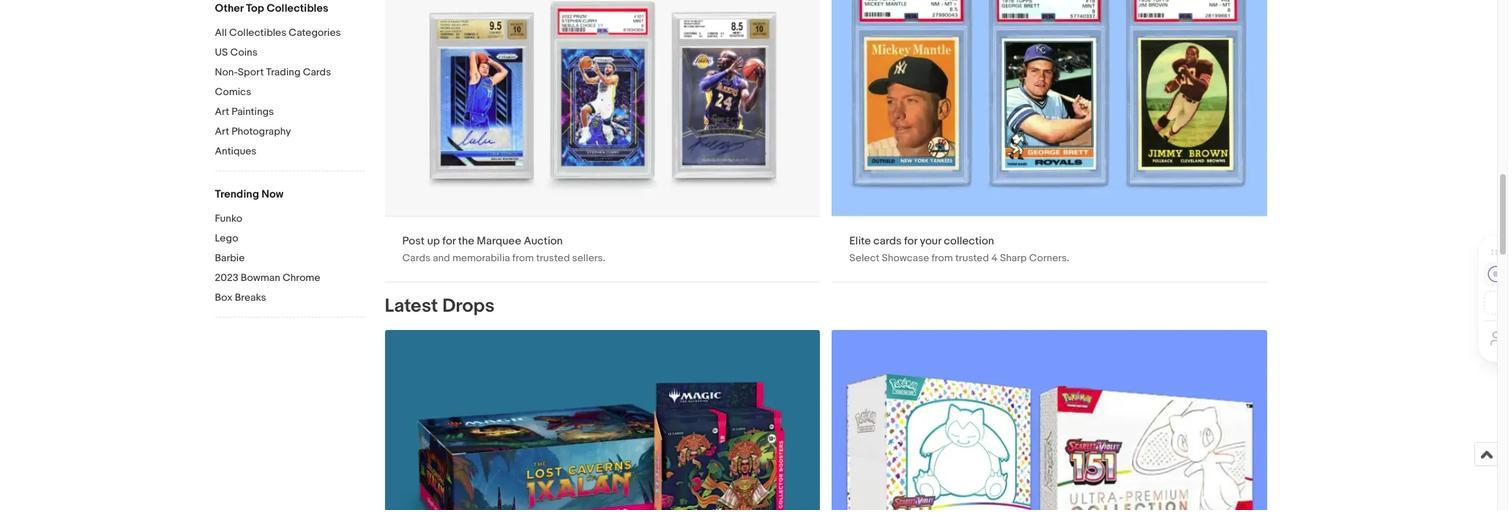 Task type: vqa. For each thing, say whether or not it's contained in the screenshot.
the collection
yes



Task type: locate. For each thing, give the bounding box(es) containing it.
funko
[[215, 212, 242, 225]]

sellers.
[[572, 252, 606, 264]]

from down auction
[[513, 252, 534, 264]]

for right up
[[443, 234, 456, 248]]

cards down the post
[[402, 252, 431, 264]]

0 vertical spatial cards
[[303, 66, 331, 78]]

1 trusted from the left
[[536, 252, 570, 264]]

trusted inside elite cards for your collection select showcase from trusted 4 sharp corners.
[[956, 252, 989, 264]]

trusted inside post up for the marquee auction cards and memorabilia from trusted sellers.
[[536, 252, 570, 264]]

cards down us coins link
[[303, 66, 331, 78]]

0 vertical spatial collectibles
[[267, 1, 329, 15]]

from down your
[[932, 252, 953, 264]]

all collectibles categories us coins non-sport trading cards comics art paintings art photography antiques
[[215, 26, 341, 157]]

for for cards
[[904, 234, 918, 248]]

0 horizontal spatial trusted
[[536, 252, 570, 264]]

collectibles inside all collectibles categories us coins non-sport trading cards comics art paintings art photography antiques
[[229, 26, 286, 39]]

art
[[215, 105, 229, 118], [215, 125, 229, 138]]

for for up
[[443, 234, 456, 248]]

sharp
[[1000, 252, 1027, 264]]

corners.
[[1029, 252, 1070, 264]]

for inside post up for the marquee auction cards and memorabilia from trusted sellers.
[[443, 234, 456, 248]]

from inside post up for the marquee auction cards and memorabilia from trusted sellers.
[[513, 252, 534, 264]]

art paintings link
[[215, 105, 365, 119]]

1 vertical spatial art
[[215, 125, 229, 138]]

collectibles
[[267, 1, 329, 15], [229, 26, 286, 39]]

cards
[[874, 234, 902, 248]]

1 horizontal spatial from
[[932, 252, 953, 264]]

1 vertical spatial cards
[[402, 252, 431, 264]]

1 horizontal spatial trusted
[[956, 252, 989, 264]]

marquee
[[477, 234, 522, 248]]

cards inside all collectibles categories us coins non-sport trading cards comics art paintings art photography antiques
[[303, 66, 331, 78]]

None text field
[[832, 0, 1268, 282], [832, 330, 1268, 510], [832, 0, 1268, 282], [832, 330, 1268, 510]]

latest drops
[[385, 295, 495, 318]]

1 vertical spatial collectibles
[[229, 26, 286, 39]]

1 horizontal spatial for
[[904, 234, 918, 248]]

2 for from the left
[[904, 234, 918, 248]]

for up the showcase
[[904, 234, 918, 248]]

0 horizontal spatial for
[[443, 234, 456, 248]]

auction
[[524, 234, 563, 248]]

for
[[443, 234, 456, 248], [904, 234, 918, 248]]

art up antiques
[[215, 125, 229, 138]]

1 horizontal spatial cards
[[402, 252, 431, 264]]

collection
[[944, 234, 995, 248]]

up
[[427, 234, 440, 248]]

showcase
[[882, 252, 930, 264]]

sport
[[238, 66, 264, 78]]

cards
[[303, 66, 331, 78], [402, 252, 431, 264]]

collectibles up all collectibles categories link
[[267, 1, 329, 15]]

barbie link
[[215, 252, 365, 266]]

comics link
[[215, 86, 365, 100]]

collectibles up coins
[[229, 26, 286, 39]]

1 from from the left
[[513, 252, 534, 264]]

0 vertical spatial art
[[215, 105, 229, 118]]

2023 bowman chrome link
[[215, 272, 365, 286]]

1 for from the left
[[443, 234, 456, 248]]

0 horizontal spatial from
[[513, 252, 534, 264]]

None text field
[[385, 0, 820, 282], [385, 330, 820, 510], [385, 0, 820, 282], [385, 330, 820, 510]]

from
[[513, 252, 534, 264], [932, 252, 953, 264]]

categories
[[289, 26, 341, 39]]

2 from from the left
[[932, 252, 953, 264]]

post
[[402, 234, 425, 248]]

paintings
[[232, 105, 274, 118]]

top
[[246, 1, 264, 15]]

trusted down collection
[[956, 252, 989, 264]]

antiques
[[215, 145, 257, 157]]

lego link
[[215, 232, 365, 246]]

us
[[215, 46, 228, 59]]

box
[[215, 291, 233, 304]]

2 trusted from the left
[[956, 252, 989, 264]]

and
[[433, 252, 450, 264]]

0 horizontal spatial cards
[[303, 66, 331, 78]]

for inside elite cards for your collection select showcase from trusted 4 sharp corners.
[[904, 234, 918, 248]]

elite cards for your collection select showcase from trusted 4 sharp corners.
[[850, 234, 1070, 264]]

trusted down auction
[[536, 252, 570, 264]]

art down comics
[[215, 105, 229, 118]]

photography
[[232, 125, 291, 138]]

trusted
[[536, 252, 570, 264], [956, 252, 989, 264]]



Task type: describe. For each thing, give the bounding box(es) containing it.
4
[[992, 252, 998, 264]]

box breaks link
[[215, 291, 365, 305]]

2 art from the top
[[215, 125, 229, 138]]

chrome
[[283, 272, 320, 284]]

from inside elite cards for your collection select showcase from trusted 4 sharp corners.
[[932, 252, 953, 264]]

all collectibles categories link
[[215, 26, 365, 40]]

barbie
[[215, 252, 245, 264]]

latest
[[385, 295, 438, 318]]

now
[[262, 187, 284, 201]]

coins
[[230, 46, 258, 59]]

trending
[[215, 187, 259, 201]]

elite
[[850, 234, 871, 248]]

art photography link
[[215, 125, 365, 139]]

lego
[[215, 232, 238, 245]]

all
[[215, 26, 227, 39]]

trading
[[266, 66, 301, 78]]

funko link
[[215, 212, 365, 226]]

post up for the marquee auction cards and memorabilia from trusted sellers.
[[402, 234, 606, 264]]

2023
[[215, 272, 238, 284]]

non-
[[215, 66, 238, 78]]

antiques link
[[215, 145, 365, 159]]

1 art from the top
[[215, 105, 229, 118]]

bowman
[[241, 272, 280, 284]]

your
[[920, 234, 942, 248]]

funko lego barbie 2023 bowman chrome box breaks
[[215, 212, 320, 304]]

us coins link
[[215, 46, 365, 60]]

select
[[850, 252, 880, 264]]

cards inside post up for the marquee auction cards and memorabilia from trusted sellers.
[[402, 252, 431, 264]]

drops
[[442, 295, 495, 318]]

memorabilia
[[452, 252, 510, 264]]

comics
[[215, 86, 251, 98]]

the
[[458, 234, 475, 248]]

trending now
[[215, 187, 284, 201]]

other top collectibles
[[215, 1, 329, 15]]

non-sport trading cards link
[[215, 66, 365, 80]]

breaks
[[235, 291, 266, 304]]

other
[[215, 1, 244, 15]]



